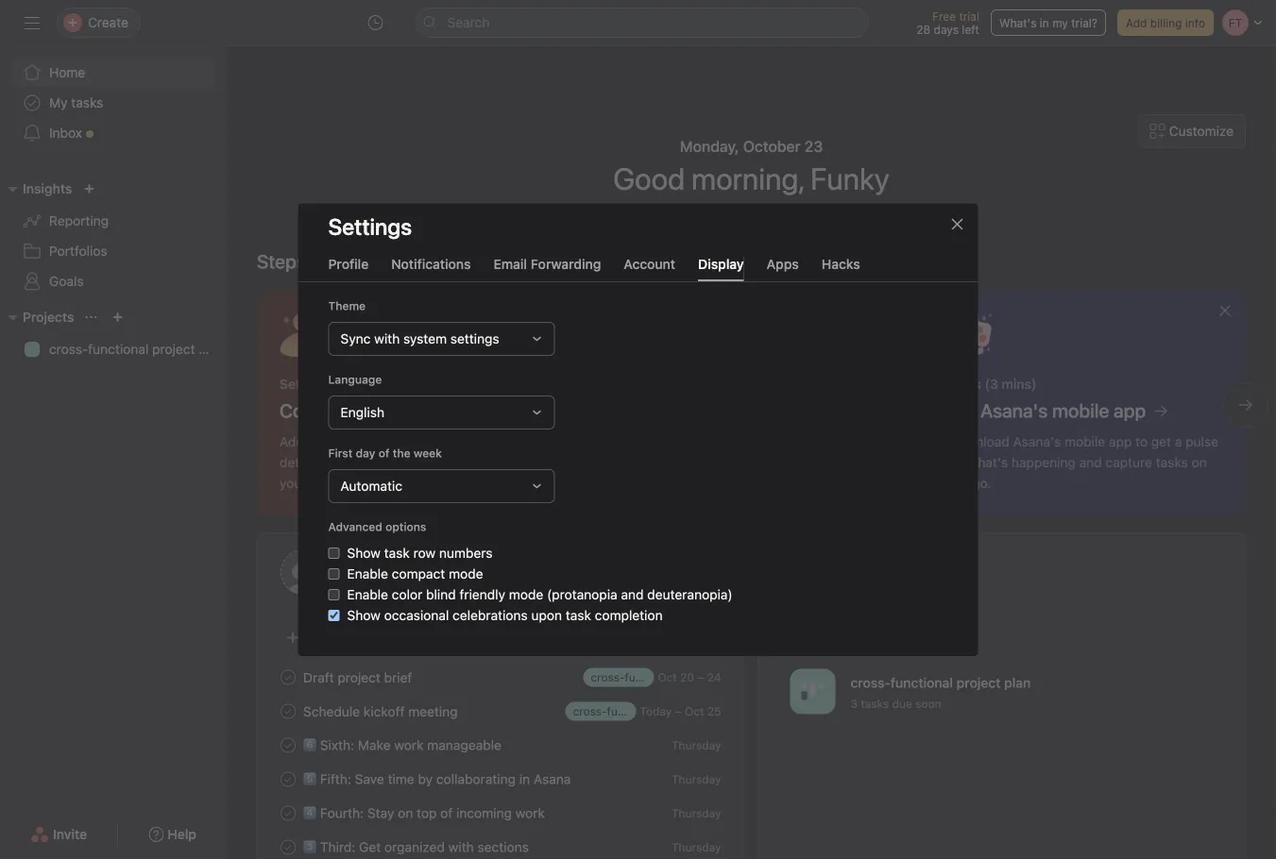 Task type: vqa. For each thing, say whether or not it's contained in the screenshot.
Settings
yes



Task type: describe. For each thing, give the bounding box(es) containing it.
numbers
[[439, 545, 493, 561]]

my
[[1053, 16, 1068, 29]]

reporting link
[[11, 206, 215, 236]]

1 horizontal spatial oct
[[685, 705, 704, 718]]

manageable
[[427, 738, 502, 753]]

4️⃣ fourth: stay on top of incoming work
[[303, 806, 545, 821]]

hacks button
[[822, 256, 860, 281]]

thursday button for 6️⃣ sixth: make work manageable
[[672, 739, 721, 752]]

completion
[[595, 608, 663, 623]]

soon
[[916, 697, 942, 711]]

cross- for cross-functional project plan 3 tasks due soon
[[851, 675, 891, 691]]

first
[[328, 447, 353, 460]]

third:
[[320, 840, 356, 855]]

color
[[392, 587, 423, 602]]

system
[[403, 331, 447, 346]]

reporting
[[49, 213, 109, 229]]

projects element
[[0, 300, 227, 368]]

completed image for 5️⃣
[[277, 769, 299, 791]]

thursday button for 5️⃣ fifth: save time by collaborating in asana
[[672, 773, 721, 786]]

trial
[[959, 9, 980, 23]]

brief
[[384, 670, 412, 686]]

by
[[418, 772, 433, 787]]

draft project brief
[[303, 670, 412, 686]]

show occasional celebrations upon task completion
[[347, 608, 663, 623]]

projects button
[[0, 306, 74, 329]]

1 horizontal spatial of
[[440, 806, 453, 821]]

settings
[[328, 213, 412, 239]]

hacks
[[822, 256, 860, 272]]

25
[[707, 705, 721, 718]]

fifth:
[[320, 772, 351, 787]]

apps
[[767, 256, 799, 272]]

week
[[414, 447, 442, 460]]

free
[[932, 9, 956, 23]]

6️⃣
[[303, 738, 316, 753]]

celebrations
[[453, 608, 528, 623]]

add profile photo image
[[281, 550, 326, 595]]

get
[[359, 840, 381, 855]]

schedule
[[303, 704, 360, 720]]

show for show task row numbers
[[347, 545, 381, 561]]

my tasks link
[[341, 557, 720, 584]]

with inside "sync with system settings" dropdown button
[[374, 331, 400, 346]]

billing
[[1150, 16, 1182, 29]]

what's
[[999, 16, 1037, 29]]

profile button
[[328, 256, 369, 281]]

notifications button
[[391, 256, 471, 281]]

0 horizontal spatial mode
[[449, 566, 483, 582]]

left
[[962, 23, 980, 36]]

search list box
[[415, 8, 869, 38]]

scroll card carousel right image
[[1239, 398, 1254, 413]]

enable color blind friendly mode (protanopia and deuteranopia)
[[347, 587, 733, 602]]

completed image for 3️⃣
[[277, 837, 299, 859]]

thursday button for 3️⃣ third: get organized with sections
[[672, 841, 721, 854]]

sync
[[341, 331, 371, 346]]

my tasks
[[341, 559, 417, 581]]

forwarding
[[531, 256, 601, 272]]

display button
[[698, 256, 744, 281]]

enable for enable color blind friendly mode (protanopia and deuteranopia)
[[347, 587, 388, 602]]

Show occasional celebrations upon task completion checkbox
[[328, 610, 340, 621]]

save
[[355, 772, 384, 787]]

upcoming button
[[341, 589, 405, 615]]

theme
[[328, 299, 366, 312]]

sync with system settings button
[[328, 322, 555, 356]]

inbox
[[49, 125, 82, 141]]

functional for cross-functional project plan
[[88, 342, 149, 357]]

time
[[388, 772, 414, 787]]

advanced
[[328, 520, 382, 534]]

1 horizontal spatial project
[[338, 670, 381, 686]]

english
[[341, 405, 385, 420]]

thursday for 5️⃣ fifth: save time by collaborating in asana
[[672, 773, 721, 786]]

incoming
[[456, 806, 512, 821]]

steps
[[257, 250, 306, 273]]

what's in my trial? button
[[991, 9, 1106, 36]]

project for cross-functional project plan
[[152, 342, 195, 357]]

projects
[[23, 309, 74, 325]]

to
[[310, 250, 327, 273]]

add billing info button
[[1118, 9, 1214, 36]]

cross- for cross-functional project plan
[[49, 342, 88, 357]]

completed checkbox for 6️⃣
[[277, 735, 299, 757]]

Enable color blind friendly mode (protanopia and deuteranopia) checkbox
[[328, 589, 340, 601]]

task for show task row numbers
[[384, 545, 410, 561]]

cross-functional project plan
[[49, 342, 225, 357]]

enable compact mode
[[347, 566, 483, 582]]

goals
[[49, 273, 84, 289]]

get started
[[332, 250, 425, 273]]

completed image for 4️⃣
[[277, 803, 299, 825]]

0 vertical spatial –
[[698, 671, 704, 684]]

1 horizontal spatial with
[[448, 840, 474, 855]]

top
[[417, 806, 437, 821]]

23
[[805, 137, 823, 155]]

completed image for draft
[[277, 666, 299, 689]]

options
[[386, 520, 426, 534]]

Enable compact mode checkbox
[[328, 568, 340, 580]]

project for cross-functional project plan 3 tasks due soon
[[957, 675, 1001, 691]]

automatic button
[[328, 469, 555, 503]]

draft
[[303, 670, 334, 686]]

notifications
[[391, 256, 471, 272]]

info
[[1185, 16, 1205, 29]]

5️⃣ fifth: save time by collaborating in asana
[[303, 772, 571, 787]]

first day of the week
[[328, 447, 442, 460]]

24
[[707, 671, 721, 684]]

0 horizontal spatial of
[[379, 447, 390, 460]]

portfolios
[[49, 243, 107, 259]]

0 vertical spatial oct
[[658, 671, 677, 684]]

insights button
[[0, 178, 72, 200]]

day
[[356, 447, 375, 460]]

1 vertical spatial mode
[[509, 587, 543, 602]]

add
[[1126, 16, 1147, 29]]

functional for cross-functional project plan 3 tasks due soon
[[891, 675, 953, 691]]

1 vertical spatial in
[[519, 772, 530, 787]]

stay
[[367, 806, 394, 821]]

thursday for 6️⃣ sixth: make work manageable
[[672, 739, 721, 752]]

good
[[613, 161, 685, 196]]

plan for cross-functional project plan 3 tasks due soon
[[1004, 675, 1031, 691]]

completed checkbox for 5️⃣
[[277, 769, 299, 791]]

hide sidebar image
[[25, 15, 40, 30]]

the
[[393, 447, 411, 460]]

today – oct 25
[[640, 705, 721, 718]]

email
[[494, 256, 527, 272]]

thursday for 4️⃣ fourth: stay on top of incoming work
[[672, 807, 721, 820]]

upcoming
[[341, 589, 405, 605]]



Task type: locate. For each thing, give the bounding box(es) containing it.
3️⃣
[[303, 840, 316, 855]]

0 horizontal spatial cross-
[[49, 342, 88, 357]]

1 horizontal spatial plan
[[1004, 675, 1031, 691]]

completed checkbox left 3️⃣
[[277, 837, 299, 859]]

english button
[[328, 396, 555, 430]]

what's in my trial?
[[999, 16, 1098, 29]]

trial?
[[1072, 16, 1098, 29]]

deuteranopia)
[[647, 587, 733, 602]]

functional down goals "link"
[[88, 342, 149, 357]]

blind
[[426, 587, 456, 602]]

functional inside cross-functional project plan 3 tasks due soon
[[891, 675, 953, 691]]

thursday for 3️⃣ third: get organized with sections
[[672, 841, 721, 854]]

enable for enable compact mode
[[347, 566, 388, 582]]

2 show from the top
[[347, 608, 381, 623]]

monday,
[[680, 137, 739, 155]]

1 vertical spatial oct
[[685, 705, 704, 718]]

0 vertical spatial in
[[1040, 16, 1049, 29]]

completed image left 4️⃣
[[277, 803, 299, 825]]

completed checkbox left 6️⃣
[[277, 735, 299, 757]]

apps button
[[767, 256, 799, 281]]

0 horizontal spatial work
[[394, 738, 424, 753]]

task down (protanopia
[[566, 608, 591, 623]]

enable up upcoming
[[347, 566, 388, 582]]

cross- down projects
[[49, 342, 88, 357]]

portfolios link
[[11, 236, 215, 266]]

1 vertical spatial completed image
[[277, 803, 299, 825]]

1 horizontal spatial cross-
[[851, 675, 891, 691]]

display
[[698, 256, 744, 272]]

– right today
[[675, 705, 682, 718]]

4 thursday button from the top
[[672, 841, 721, 854]]

3 completed checkbox from the top
[[277, 769, 299, 791]]

2 enable from the top
[[347, 587, 388, 602]]

project inside "link"
[[152, 342, 195, 357]]

completed image left 3️⃣
[[277, 837, 299, 859]]

2 thursday from the top
[[672, 773, 721, 786]]

with down incoming
[[448, 840, 474, 855]]

1 thursday button from the top
[[672, 739, 721, 752]]

– left '24'
[[698, 671, 704, 684]]

0 vertical spatial functional
[[88, 342, 149, 357]]

task for create task
[[344, 632, 367, 645]]

cross-functional project plan link
[[11, 334, 225, 365]]

email forwarding button
[[494, 256, 601, 281]]

1 vertical spatial of
[[440, 806, 453, 821]]

mode down my tasks link
[[509, 587, 543, 602]]

work
[[394, 738, 424, 753], [516, 806, 545, 821]]

2 horizontal spatial project
[[957, 675, 1001, 691]]

completed checkbox left schedule
[[277, 700, 299, 723]]

4 completed image from the top
[[277, 837, 299, 859]]

1 vertical spatial plan
[[1004, 675, 1031, 691]]

enable
[[347, 566, 388, 582], [347, 587, 388, 602]]

1 horizontal spatial mode
[[509, 587, 543, 602]]

completed image
[[277, 666, 299, 689], [277, 700, 299, 723], [277, 735, 299, 757], [277, 837, 299, 859]]

–
[[698, 671, 704, 684], [675, 705, 682, 718]]

my
[[49, 95, 68, 111]]

plan for cross-functional project plan
[[199, 342, 225, 357]]

0 horizontal spatial project
[[152, 342, 195, 357]]

3 completed checkbox from the top
[[277, 837, 299, 859]]

0 vertical spatial task
[[384, 545, 410, 561]]

1 horizontal spatial work
[[516, 806, 545, 821]]

upon
[[531, 608, 562, 623]]

1 vertical spatial –
[[675, 705, 682, 718]]

1 vertical spatial enable
[[347, 587, 388, 602]]

overdue button
[[428, 589, 481, 615]]

1 completed image from the top
[[277, 666, 299, 689]]

cross- inside cross-functional project plan 3 tasks due soon
[[851, 675, 891, 691]]

(protanopia
[[547, 587, 618, 602]]

board image
[[802, 681, 824, 703]]

show task row numbers
[[347, 545, 493, 561]]

mode down numbers
[[449, 566, 483, 582]]

morning,
[[692, 161, 804, 196]]

customize button
[[1138, 114, 1246, 148]]

0 vertical spatial completed image
[[277, 769, 299, 791]]

thursday button for 4️⃣ fourth: stay on top of incoming work
[[672, 807, 721, 820]]

completed button
[[503, 589, 572, 615]]

make
[[358, 738, 391, 753]]

completed image left 5️⃣
[[277, 769, 299, 791]]

20
[[680, 671, 694, 684]]

completed
[[503, 589, 572, 605]]

task inside "button"
[[344, 632, 367, 645]]

monday, october 23 good morning, funky
[[613, 137, 890, 196]]

oct left 25
[[685, 705, 704, 718]]

my tasks
[[49, 95, 103, 111]]

sections
[[478, 840, 529, 855]]

28
[[917, 23, 931, 36]]

0 vertical spatial show
[[347, 545, 381, 561]]

completed image
[[277, 769, 299, 791], [277, 803, 299, 825]]

0 horizontal spatial with
[[374, 331, 400, 346]]

0 vertical spatial tasks
[[71, 95, 103, 111]]

row
[[413, 545, 436, 561]]

0 vertical spatial completed checkbox
[[277, 666, 299, 689]]

1 enable from the top
[[347, 566, 388, 582]]

3 completed image from the top
[[277, 735, 299, 757]]

invite button
[[18, 818, 99, 852]]

completed image for 6️⃣
[[277, 735, 299, 757]]

in left my
[[1040, 16, 1049, 29]]

functional
[[88, 342, 149, 357], [891, 675, 953, 691]]

completed checkbox for draft
[[277, 666, 299, 689]]

completed checkbox left the draft
[[277, 666, 299, 689]]

2 vertical spatial task
[[344, 632, 367, 645]]

project
[[152, 342, 195, 357], [338, 670, 381, 686], [957, 675, 1001, 691]]

0 vertical spatial mode
[[449, 566, 483, 582]]

global element
[[0, 46, 227, 160]]

settings
[[450, 331, 499, 346]]

1 vertical spatial functional
[[891, 675, 953, 691]]

account
[[624, 256, 676, 272]]

Completed checkbox
[[277, 666, 299, 689], [277, 803, 299, 825], [277, 837, 299, 859]]

5️⃣
[[303, 772, 316, 787]]

of left the
[[379, 447, 390, 460]]

0 vertical spatial work
[[394, 738, 424, 753]]

enable down my tasks
[[347, 587, 388, 602]]

0 vertical spatial with
[[374, 331, 400, 346]]

1 vertical spatial tasks
[[861, 697, 889, 711]]

0 horizontal spatial –
[[675, 705, 682, 718]]

work right the make at the left of page
[[394, 738, 424, 753]]

invite
[[53, 827, 87, 843]]

2 vertical spatial completed checkbox
[[277, 837, 299, 859]]

1 vertical spatial task
[[566, 608, 591, 623]]

show for show occasional celebrations upon task completion
[[347, 608, 381, 623]]

0 horizontal spatial functional
[[88, 342, 149, 357]]

show down upcoming
[[347, 608, 381, 623]]

2 vertical spatial completed checkbox
[[277, 769, 299, 791]]

of
[[379, 447, 390, 460], [440, 806, 453, 821]]

today
[[640, 705, 672, 718]]

1 completed checkbox from the top
[[277, 700, 299, 723]]

completed image for schedule
[[277, 700, 299, 723]]

1 vertical spatial work
[[516, 806, 545, 821]]

cross- up 3
[[851, 675, 891, 691]]

steps to get started
[[257, 250, 425, 273]]

2 completed checkbox from the top
[[277, 803, 299, 825]]

completed checkbox for 4️⃣
[[277, 803, 299, 825]]

insights element
[[0, 172, 227, 300]]

plan inside cross-functional project plan 3 tasks due soon
[[1004, 675, 1031, 691]]

functional inside "link"
[[88, 342, 149, 357]]

4 thursday from the top
[[672, 841, 721, 854]]

email forwarding
[[494, 256, 601, 272]]

1 thursday from the top
[[672, 739, 721, 752]]

0 vertical spatial completed checkbox
[[277, 700, 299, 723]]

1 horizontal spatial in
[[1040, 16, 1049, 29]]

project inside cross-functional project plan 3 tasks due soon
[[957, 675, 1001, 691]]

0 horizontal spatial oct
[[658, 671, 677, 684]]

1 completed checkbox from the top
[[277, 666, 299, 689]]

2 completed image from the top
[[277, 803, 299, 825]]

plan inside cross-functional project plan "link"
[[199, 342, 225, 357]]

completed image left the draft
[[277, 666, 299, 689]]

language
[[328, 373, 382, 386]]

1 horizontal spatial tasks
[[861, 697, 889, 711]]

1 vertical spatial with
[[448, 840, 474, 855]]

0 horizontal spatial tasks
[[71, 95, 103, 111]]

completed image left schedule
[[277, 700, 299, 723]]

mode
[[449, 566, 483, 582], [509, 587, 543, 602]]

cross-
[[49, 342, 88, 357], [851, 675, 891, 691]]

1 horizontal spatial task
[[384, 545, 410, 561]]

0 horizontal spatial in
[[519, 772, 530, 787]]

asana
[[534, 772, 571, 787]]

2 completed checkbox from the top
[[277, 735, 299, 757]]

in inside button
[[1040, 16, 1049, 29]]

insights
[[23, 181, 72, 196]]

cross- inside "link"
[[49, 342, 88, 357]]

0 vertical spatial plan
[[199, 342, 225, 357]]

completed checkbox left 4️⃣
[[277, 803, 299, 825]]

collaborating
[[436, 772, 516, 787]]

compact
[[392, 566, 445, 582]]

with right sync
[[374, 331, 400, 346]]

1 horizontal spatial –
[[698, 671, 704, 684]]

create task button
[[281, 625, 372, 651]]

free trial 28 days left
[[917, 9, 980, 36]]

6️⃣ sixth: make work manageable
[[303, 738, 502, 753]]

1 completed image from the top
[[277, 769, 299, 791]]

in left asana
[[519, 772, 530, 787]]

0 vertical spatial of
[[379, 447, 390, 460]]

goals link
[[11, 266, 215, 297]]

2 thursday button from the top
[[672, 773, 721, 786]]

1 vertical spatial cross-
[[851, 675, 891, 691]]

of right top
[[440, 806, 453, 821]]

search button
[[415, 8, 869, 38]]

task right create
[[344, 632, 367, 645]]

completed checkbox for 3️⃣
[[277, 837, 299, 859]]

tasks right my
[[71, 95, 103, 111]]

show down advanced
[[347, 545, 381, 561]]

0 horizontal spatial plan
[[199, 342, 225, 357]]

0 vertical spatial enable
[[347, 566, 388, 582]]

1 vertical spatial completed checkbox
[[277, 803, 299, 825]]

customize
[[1169, 123, 1234, 139]]

tasks inside 'link'
[[71, 95, 103, 111]]

my tasks link
[[11, 88, 215, 118]]

1 show from the top
[[347, 545, 381, 561]]

meeting
[[408, 704, 458, 720]]

3 thursday from the top
[[672, 807, 721, 820]]

overdue
[[428, 589, 481, 605]]

tasks inside cross-functional project plan 3 tasks due soon
[[861, 697, 889, 711]]

1 vertical spatial show
[[347, 608, 381, 623]]

3 thursday button from the top
[[672, 807, 721, 820]]

completed checkbox for schedule
[[277, 700, 299, 723]]

work down asana
[[516, 806, 545, 821]]

fourth:
[[320, 806, 364, 821]]

completed image left 6️⃣
[[277, 735, 299, 757]]

2 completed image from the top
[[277, 700, 299, 723]]

completed checkbox left 5️⃣
[[277, 769, 299, 791]]

Completed checkbox
[[277, 700, 299, 723], [277, 735, 299, 757], [277, 769, 299, 791]]

in
[[1040, 16, 1049, 29], [519, 772, 530, 787]]

2 horizontal spatial task
[[566, 608, 591, 623]]

tasks right 3
[[861, 697, 889, 711]]

thursday
[[672, 739, 721, 752], [672, 773, 721, 786], [672, 807, 721, 820], [672, 841, 721, 854]]

sync with system settings
[[341, 331, 499, 346]]

task left row at the bottom left of page
[[384, 545, 410, 561]]

close image
[[950, 217, 965, 232]]

schedule kickoff meeting
[[303, 704, 458, 720]]

1 horizontal spatial functional
[[891, 675, 953, 691]]

oct left 20
[[658, 671, 677, 684]]

Show task row numbers checkbox
[[328, 548, 340, 559]]

1 vertical spatial completed checkbox
[[277, 735, 299, 757]]

functional up soon
[[891, 675, 953, 691]]

0 horizontal spatial task
[[344, 632, 367, 645]]

due
[[892, 697, 912, 711]]

organized
[[384, 840, 445, 855]]

automatic
[[341, 478, 402, 494]]

0 vertical spatial cross-
[[49, 342, 88, 357]]

cross-functional project plan 3 tasks due soon
[[851, 675, 1031, 711]]



